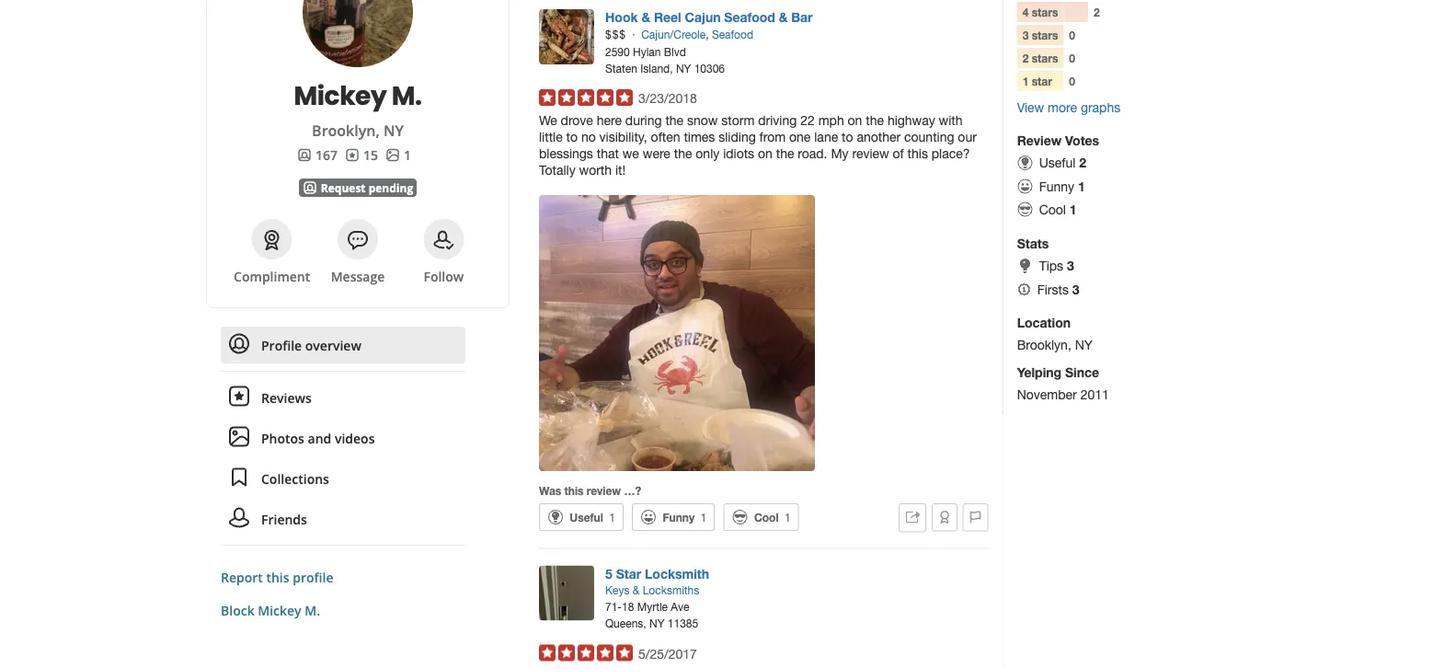 Task type: describe. For each thing, give the bounding box(es) containing it.
0 for 1 star
[[1070, 75, 1076, 87]]

little
[[539, 129, 563, 144]]

hylan
[[633, 45, 661, 58]]

cajun
[[685, 10, 721, 25]]

block mickey m. button
[[221, 601, 320, 619]]

overview
[[305, 336, 361, 354]]

0 horizontal spatial funny 1
[[663, 511, 707, 524]]

locksmith
[[645, 566, 710, 581]]

review votes
[[1017, 133, 1100, 148]]

review inside we drove here during the snow storm driving 22 mph on the highway with little to no visibility, often times sliding from one lane to another counting our blessings that we were the only idiots on the road. my review of this place? totally worth it!
[[853, 146, 889, 161]]

was
[[539, 484, 562, 497]]

,
[[706, 28, 709, 40]]

place?
[[932, 146, 970, 161]]

mickey inside mickey m. brooklyn, ny
[[294, 77, 387, 114]]

myrtle
[[637, 600, 668, 613]]

friends
[[261, 510, 307, 528]]

1 star
[[1023, 75, 1053, 87]]

menu containing profile overview
[[221, 327, 466, 546]]

1 to from the left
[[566, 129, 578, 144]]

during
[[626, 113, 662, 128]]

2011
[[1081, 387, 1110, 402]]

report this profile
[[221, 568, 334, 586]]

2 to from the left
[[842, 129, 853, 144]]

16 friends v2 image
[[297, 148, 312, 162]]

2590
[[605, 45, 630, 58]]

highway
[[888, 113, 936, 128]]

locksmiths
[[643, 584, 700, 597]]

15
[[363, 146, 378, 163]]

follow image
[[433, 229, 455, 251]]

votes
[[1066, 133, 1100, 148]]

times
[[684, 129, 715, 144]]

& inside 5 star locksmith keys & locksmiths 71-18 myrtle ave queens, ny 11385
[[633, 584, 640, 597]]

hook & reel cajun seafood & bar
[[605, 10, 813, 25]]

reviews
[[261, 389, 312, 406]]

we drove here during the snow storm driving 22 mph on the highway with little to no visibility, often times sliding from one lane to another counting our blessings that we were the only idiots on the road. my review of this place? totally worth it!
[[539, 113, 977, 178]]

24 profile v2 image
[[228, 333, 250, 355]]

10306
[[694, 62, 725, 75]]

were
[[643, 146, 671, 161]]

ny inside 5 star locksmith keys & locksmiths 71-18 myrtle ave queens, ny 11385
[[650, 617, 665, 630]]

reel
[[654, 10, 682, 25]]

stars for 3 stars
[[1032, 29, 1059, 41]]

friends link
[[221, 501, 466, 537]]

stars for 2 stars
[[1032, 52, 1059, 64]]

was this review …?
[[539, 484, 641, 497]]

driving
[[759, 113, 797, 128]]

0 vertical spatial cool
[[1040, 202, 1066, 217]]

often
[[651, 129, 680, 144]]

island,
[[641, 62, 673, 75]]

1 vertical spatial funny
[[663, 511, 695, 524]]

1 vertical spatial cool 1
[[754, 511, 791, 524]]

videos
[[335, 429, 375, 447]]

cajun/creole link
[[642, 28, 706, 40]]

5 star locksmith image
[[539, 565, 594, 621]]

16 review v2 image
[[345, 148, 360, 162]]

yelping
[[1017, 365, 1062, 380]]

16 photos v2 image
[[386, 148, 400, 162]]

profile overview link
[[221, 327, 466, 363]]

request pending
[[321, 180, 413, 195]]

with
[[939, 113, 963, 128]]

ny inside the location brooklyn, ny
[[1075, 337, 1093, 352]]

blessings
[[539, 146, 593, 161]]

view more graphs
[[1017, 100, 1121, 115]]

staten
[[605, 62, 638, 75]]

it!
[[616, 162, 626, 178]]

lane
[[815, 129, 838, 144]]

hook
[[605, 10, 638, 25]]

compliment image
[[261, 229, 283, 251]]

friends menu item
[[221, 501, 466, 546]]

november
[[1017, 387, 1077, 402]]

mph
[[819, 113, 844, 128]]

request
[[321, 180, 366, 195]]

view more graphs link
[[1017, 100, 1121, 115]]

11385
[[668, 617, 699, 630]]

$$$
[[605, 28, 627, 40]]

5.0 star rating image for 5/25/2017
[[539, 644, 633, 661]]

2 horizontal spatial &
[[779, 10, 788, 25]]

mickey m. link
[[229, 77, 487, 114]]

reviews link
[[221, 379, 466, 416]]

useful for useful 1
[[570, 511, 603, 524]]

and
[[308, 429, 332, 447]]

the up often
[[666, 113, 684, 128]]

this inside we drove here during the snow storm driving 22 mph on the highway with little to no visibility, often times sliding from one lane to another counting our blessings that we were the only idiots on the road. my review of this place? totally worth it!
[[908, 146, 928, 161]]

the down times
[[674, 146, 692, 161]]

the up another
[[866, 113, 884, 128]]

report this profile link
[[221, 568, 334, 586]]

m. inside mickey m. brooklyn, ny
[[392, 77, 422, 114]]

hook & reel cajun seafood & bar image
[[539, 9, 594, 64]]

useful 1
[[570, 511, 615, 524]]

report
[[221, 568, 263, 586]]

firsts 3
[[1038, 282, 1080, 297]]

our
[[958, 129, 977, 144]]

keys & locksmiths link
[[605, 584, 700, 597]]

blvd
[[664, 45, 686, 58]]

0 vertical spatial funny
[[1040, 178, 1075, 194]]

cajun/creole , seafood
[[642, 28, 754, 40]]

of
[[893, 146, 904, 161]]

1 vertical spatial seafood
[[712, 28, 754, 40]]

16 friends v2 image
[[303, 180, 317, 195]]

0 vertical spatial 3
[[1023, 29, 1029, 41]]

1 vertical spatial review
[[587, 484, 621, 497]]

1 inside photos 'element'
[[404, 146, 411, 163]]

reviews element
[[345, 145, 378, 164]]

review
[[1017, 133, 1062, 148]]

follow
[[424, 267, 464, 285]]

tips
[[1040, 258, 1064, 273]]

photos element
[[386, 145, 411, 164]]

idiots
[[723, 146, 755, 161]]

we
[[623, 146, 639, 161]]

0 vertical spatial seafood
[[725, 10, 776, 25]]

location brooklyn, ny
[[1017, 315, 1093, 352]]

…?
[[624, 484, 641, 497]]

mickey m. brooklyn, ny
[[294, 77, 422, 140]]

24 photos v2 image
[[228, 426, 250, 448]]



Task type: locate. For each thing, give the bounding box(es) containing it.
3 right "firsts"
[[1073, 282, 1080, 297]]

mickey inside block mickey m. button
[[258, 601, 301, 619]]

snow
[[687, 113, 718, 128]]

5.0 star rating image
[[539, 89, 633, 106], [539, 644, 633, 661]]

ny down myrtle
[[650, 617, 665, 630]]

1 vertical spatial useful
[[570, 511, 603, 524]]

1 vertical spatial brooklyn,
[[1017, 337, 1072, 352]]

0 vertical spatial useful
[[1040, 155, 1076, 170]]

2 horizontal spatial 2
[[1094, 6, 1100, 18]]

2 vertical spatial this
[[266, 568, 289, 586]]

1 5.0 star rating image from the top
[[539, 89, 633, 106]]

funny 1 down useful 2
[[1040, 178, 1086, 194]]

cool
[[1040, 202, 1066, 217], [754, 511, 779, 524]]

photos and videos
[[261, 429, 375, 447]]

useful for useful 2
[[1040, 155, 1076, 170]]

on right mph
[[848, 113, 863, 128]]

2 stars from the top
[[1032, 29, 1059, 41]]

useful down the review votes on the top
[[1040, 155, 1076, 170]]

profile overview menu item
[[221, 327, 466, 372]]

3/23/2018
[[639, 91, 697, 106]]

2 vertical spatial 2
[[1080, 155, 1087, 170]]

5.0 star rating image down queens,
[[539, 644, 633, 661]]

compliment
[[234, 267, 310, 285]]

menu
[[221, 327, 466, 546]]

block mickey m.
[[221, 601, 320, 619]]

to left no
[[566, 129, 578, 144]]

only
[[696, 146, 720, 161]]

this
[[908, 146, 928, 161], [565, 484, 584, 497], [266, 568, 289, 586]]

0 vertical spatial mickey
[[294, 77, 387, 114]]

ny
[[676, 62, 691, 75], [384, 121, 404, 140], [1075, 337, 1093, 352], [650, 617, 665, 630]]

2 right 4 stars
[[1094, 6, 1100, 18]]

1 horizontal spatial this
[[565, 484, 584, 497]]

location
[[1017, 315, 1071, 330]]

another
[[857, 129, 901, 144]]

2 up 1 star
[[1023, 52, 1029, 64]]

3
[[1023, 29, 1029, 41], [1067, 258, 1075, 273], [1073, 282, 1080, 297]]

1 vertical spatial on
[[758, 146, 773, 161]]

here
[[597, 113, 622, 128]]

0 vertical spatial 5.0 star rating image
[[539, 89, 633, 106]]

3 down 4
[[1023, 29, 1029, 41]]

funny up locksmith
[[663, 511, 695, 524]]

cool 1
[[1040, 202, 1077, 217], [754, 511, 791, 524]]

the down from
[[776, 146, 795, 161]]

0 right the 3 stars
[[1070, 29, 1076, 41]]

useful down was this review …?
[[570, 511, 603, 524]]

0 horizontal spatial review
[[587, 484, 621, 497]]

this for was this review …?
[[565, 484, 584, 497]]

firsts
[[1038, 282, 1069, 297]]

0 for 3 stars
[[1070, 29, 1076, 41]]

to
[[566, 129, 578, 144], [842, 129, 853, 144]]

photo of hook & reel cajun seafood & bar - staten island, ny, united states image
[[539, 195, 815, 471]]

5.0 star rating image for 3/23/2018
[[539, 89, 633, 106]]

1 horizontal spatial &
[[642, 10, 651, 25]]

0
[[1070, 29, 1076, 41], [1070, 52, 1076, 64], [1070, 75, 1076, 87]]

0 horizontal spatial on
[[758, 146, 773, 161]]

2 for 2
[[1094, 6, 1100, 18]]

ny inside mickey m. brooklyn, ny
[[384, 121, 404, 140]]

brooklyn, down the location
[[1017, 337, 1072, 352]]

profile overview
[[261, 336, 361, 354]]

photos and videos link
[[221, 420, 466, 456]]

mickey down report this profile link
[[258, 601, 301, 619]]

24 review v2 image
[[228, 385, 250, 407]]

this up block mickey m. button
[[266, 568, 289, 586]]

3 0 from the top
[[1070, 75, 1076, 87]]

3 stars from the top
[[1032, 52, 1059, 64]]

0 horizontal spatial useful
[[570, 511, 603, 524]]

2 stars
[[1023, 52, 1059, 64]]

road.
[[798, 146, 828, 161]]

queens,
[[605, 617, 647, 630]]

0 up view more graphs 'link'
[[1070, 75, 1076, 87]]

1 horizontal spatial m.
[[392, 77, 422, 114]]

4 stars
[[1023, 6, 1059, 18]]

24 friends v2 image
[[228, 507, 250, 529]]

1 vertical spatial 2
[[1023, 52, 1029, 64]]

& left "reel"
[[642, 10, 651, 25]]

167
[[316, 146, 338, 163]]

1 horizontal spatial cool 1
[[1040, 202, 1077, 217]]

0 vertical spatial funny 1
[[1040, 178, 1086, 194]]

1 vertical spatial mickey
[[258, 601, 301, 619]]

1 horizontal spatial to
[[842, 129, 853, 144]]

brooklyn, up 16 review v2 image
[[312, 121, 380, 140]]

view
[[1017, 100, 1045, 115]]

to up my
[[842, 129, 853, 144]]

&
[[642, 10, 651, 25], [779, 10, 788, 25], [633, 584, 640, 597]]

review left …?
[[587, 484, 621, 497]]

0 horizontal spatial cool 1
[[754, 511, 791, 524]]

0 right 2 stars
[[1070, 52, 1076, 64]]

1 horizontal spatial funny 1
[[1040, 178, 1086, 194]]

0 vertical spatial brooklyn,
[[312, 121, 380, 140]]

totally
[[539, 162, 576, 178]]

1 horizontal spatial useful
[[1040, 155, 1076, 170]]

this for report this profile
[[266, 568, 289, 586]]

0 vertical spatial this
[[908, 146, 928, 161]]

stars for 4 stars
[[1032, 6, 1059, 18]]

1 horizontal spatial cool
[[1040, 202, 1066, 217]]

ny inside 2590 hylan blvd staten island, ny 10306
[[676, 62, 691, 75]]

1
[[1023, 75, 1029, 87], [404, 146, 411, 163], [1078, 178, 1086, 194], [1070, 202, 1077, 217], [609, 511, 615, 524], [701, 511, 707, 524], [785, 511, 791, 524]]

brooklyn, inside the location brooklyn, ny
[[1017, 337, 1072, 352]]

0 horizontal spatial to
[[566, 129, 578, 144]]

brooklyn, inside mickey m. brooklyn, ny
[[312, 121, 380, 140]]

stats
[[1017, 236, 1049, 251]]

friends element
[[297, 145, 338, 164]]

keys
[[605, 584, 630, 597]]

1 horizontal spatial on
[[848, 113, 863, 128]]

0 horizontal spatial m.
[[305, 601, 320, 619]]

mickey up 167
[[294, 77, 387, 114]]

0 vertical spatial review
[[853, 146, 889, 161]]

5
[[605, 566, 613, 581]]

0 vertical spatial cool 1
[[1040, 202, 1077, 217]]

cajun/creole
[[642, 28, 706, 40]]

1 vertical spatial funny 1
[[663, 511, 707, 524]]

1 vertical spatial m.
[[305, 601, 320, 619]]

2 vertical spatial 3
[[1073, 282, 1080, 297]]

review
[[853, 146, 889, 161], [587, 484, 621, 497]]

that
[[597, 146, 619, 161]]

2 down votes
[[1080, 155, 1087, 170]]

this right was on the left of page
[[565, 484, 584, 497]]

1 vertical spatial 3
[[1067, 258, 1075, 273]]

2 horizontal spatial this
[[908, 146, 928, 161]]

0 horizontal spatial this
[[266, 568, 289, 586]]

2 0 from the top
[[1070, 52, 1076, 64]]

funny 1 up locksmith
[[663, 511, 707, 524]]

0 horizontal spatial brooklyn,
[[312, 121, 380, 140]]

stars
[[1032, 6, 1059, 18], [1032, 29, 1059, 41], [1032, 52, 1059, 64]]

2 vertical spatial 0
[[1070, 75, 1076, 87]]

ny down blvd on the left top of the page
[[676, 62, 691, 75]]

1 stars from the top
[[1032, 6, 1059, 18]]

2590 hylan blvd staten island, ny 10306
[[605, 45, 725, 75]]

collections link
[[221, 460, 466, 497]]

1 vertical spatial cool
[[754, 511, 779, 524]]

photos
[[261, 429, 305, 447]]

18
[[622, 600, 634, 613]]

0 for 2 stars
[[1070, 52, 1076, 64]]

pending
[[369, 180, 413, 195]]

24 collections v2 image
[[228, 466, 250, 488]]

stars right 4
[[1032, 6, 1059, 18]]

one
[[790, 129, 811, 144]]

sliding
[[719, 129, 756, 144]]

1 vertical spatial stars
[[1032, 29, 1059, 41]]

m. inside button
[[305, 601, 320, 619]]

0 vertical spatial on
[[848, 113, 863, 128]]

review down another
[[853, 146, 889, 161]]

1 vertical spatial 0
[[1070, 52, 1076, 64]]

profile
[[261, 336, 302, 354]]

hook & reel cajun seafood & bar link
[[605, 10, 813, 25]]

1 horizontal spatial review
[[853, 146, 889, 161]]

3 right tips
[[1067, 258, 1075, 273]]

tips 3
[[1040, 258, 1075, 273]]

& down "star"
[[633, 584, 640, 597]]

& left bar on the right
[[779, 10, 788, 25]]

from
[[760, 129, 786, 144]]

useful 2
[[1040, 155, 1087, 170]]

stars up 2 stars
[[1032, 29, 1059, 41]]

2 vertical spatial stars
[[1032, 52, 1059, 64]]

5 star locksmith link
[[605, 566, 710, 581]]

star
[[616, 566, 642, 581]]

seafood right the ,
[[712, 28, 754, 40]]

mickey
[[294, 77, 387, 114], [258, 601, 301, 619]]

3 for firsts
[[1073, 282, 1080, 297]]

0 vertical spatial 2
[[1094, 6, 1100, 18]]

on down from
[[758, 146, 773, 161]]

1 horizontal spatial brooklyn,
[[1017, 337, 1072, 352]]

1 vertical spatial this
[[565, 484, 584, 497]]

m. down profile
[[305, 601, 320, 619]]

we
[[539, 113, 557, 128]]

ny up photos 'element'
[[384, 121, 404, 140]]

message image
[[347, 229, 369, 251]]

0 horizontal spatial funny
[[663, 511, 695, 524]]

3 for tips
[[1067, 258, 1075, 273]]

0 vertical spatial stars
[[1032, 6, 1059, 18]]

yelping since november 2011
[[1017, 365, 1110, 402]]

funny down useful 2
[[1040, 178, 1075, 194]]

stars up star
[[1032, 52, 1059, 64]]

seafood up seafood link
[[725, 10, 776, 25]]

1 horizontal spatial funny
[[1040, 178, 1075, 194]]

0 vertical spatial m.
[[392, 77, 422, 114]]

1 vertical spatial 5.0 star rating image
[[539, 644, 633, 661]]

storm
[[722, 113, 755, 128]]

1 horizontal spatial 2
[[1080, 155, 1087, 170]]

m.
[[392, 77, 422, 114], [305, 601, 320, 619]]

graphs
[[1081, 100, 1121, 115]]

on
[[848, 113, 863, 128], [758, 146, 773, 161]]

star
[[1032, 75, 1053, 87]]

ny up since
[[1075, 337, 1093, 352]]

5.0 star rating image up drove
[[539, 89, 633, 106]]

profile
[[293, 568, 334, 586]]

2 for 2 stars
[[1023, 52, 1029, 64]]

0 horizontal spatial cool
[[754, 511, 779, 524]]

my
[[831, 146, 849, 161]]

m. up photos 'element'
[[392, 77, 422, 114]]

0 horizontal spatial &
[[633, 584, 640, 597]]

1 0 from the top
[[1070, 29, 1076, 41]]

0 horizontal spatial 2
[[1023, 52, 1029, 64]]

this right of
[[908, 146, 928, 161]]

worth
[[579, 162, 612, 178]]

0 vertical spatial 0
[[1070, 29, 1076, 41]]

2 5.0 star rating image from the top
[[539, 644, 633, 661]]



Task type: vqa. For each thing, say whether or not it's contained in the screenshot.


